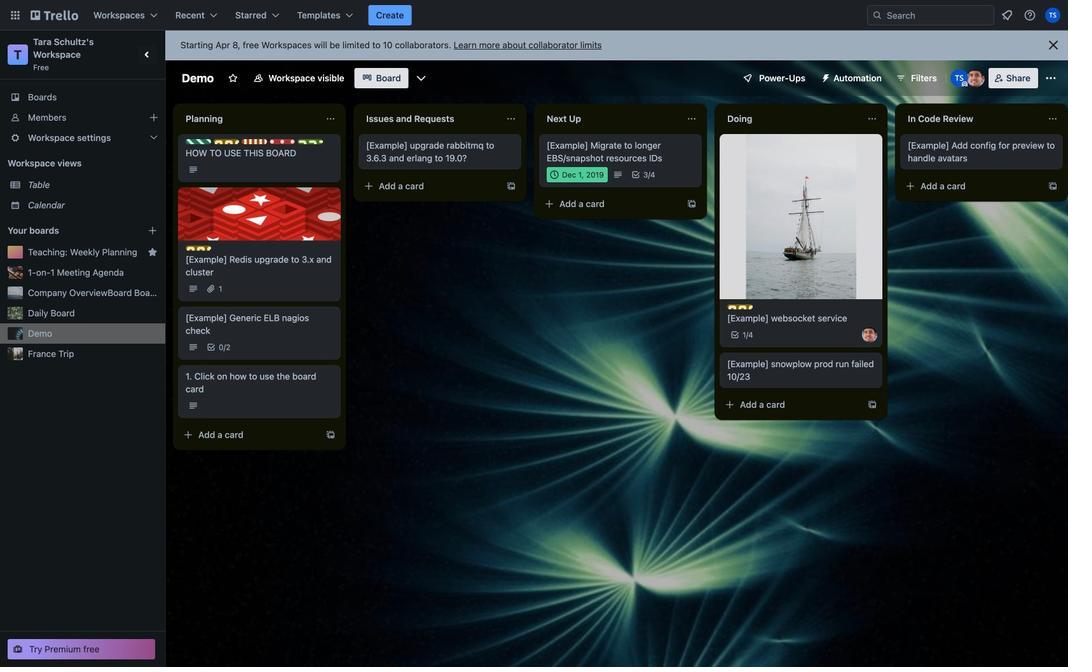 Task type: locate. For each thing, give the bounding box(es) containing it.
0 horizontal spatial create from template… image
[[506, 181, 516, 191]]

0 vertical spatial color: yellow, title: "ready to merge" element
[[214, 139, 239, 144]]

2 vertical spatial color: yellow, title: "ready to merge" element
[[728, 305, 753, 310]]

customize views image
[[415, 72, 428, 85]]

None checkbox
[[547, 167, 608, 183]]

color: red, title: "unshippable!" element
[[270, 139, 295, 144]]

show menu image
[[1045, 72, 1058, 85]]

0 notifications image
[[1000, 8, 1015, 23]]

2 create from template… image from the left
[[1048, 181, 1058, 191]]

your boards with 6 items element
[[8, 223, 128, 239]]

0 horizontal spatial color: yellow, title: "ready to merge" element
[[186, 246, 211, 251]]

0 vertical spatial create from template… image
[[687, 199, 697, 209]]

1 create from template… image from the left
[[506, 181, 516, 191]]

primary element
[[0, 0, 1069, 31]]

open information menu image
[[1024, 9, 1037, 22]]

create from template… image
[[687, 199, 697, 209], [868, 400, 878, 410], [326, 430, 336, 440]]

None text field
[[178, 109, 321, 129]]

james peterson (jamespeterson93) image
[[967, 69, 985, 87], [862, 328, 878, 343]]

star or unstar board image
[[228, 73, 238, 83]]

2 vertical spatial create from template… image
[[326, 430, 336, 440]]

color: lime, title: "secrets" element
[[298, 139, 323, 144]]

Search field
[[868, 5, 995, 25]]

0 horizontal spatial james peterson (jamespeterson93) image
[[862, 328, 878, 343]]

0 vertical spatial james peterson (jamespeterson93) image
[[967, 69, 985, 87]]

1 vertical spatial create from template… image
[[868, 400, 878, 410]]

create from template… image
[[506, 181, 516, 191], [1048, 181, 1058, 191]]

color: yellow, title: "ready to merge" element
[[214, 139, 239, 144], [186, 246, 211, 251], [728, 305, 753, 310]]

1 horizontal spatial create from template… image
[[1048, 181, 1058, 191]]

search image
[[873, 10, 883, 20]]

2 horizontal spatial color: yellow, title: "ready to merge" element
[[728, 305, 753, 310]]

starred icon image
[[148, 247, 158, 258]]

1 horizontal spatial color: yellow, title: "ready to merge" element
[[214, 139, 239, 144]]

workspace navigation collapse icon image
[[139, 46, 156, 64]]

1 horizontal spatial create from template… image
[[687, 199, 697, 209]]

Board name text field
[[176, 68, 220, 88]]

color: green, title: "verified in staging" element
[[186, 139, 211, 144]]

0 horizontal spatial create from template… image
[[326, 430, 336, 440]]

None text field
[[359, 109, 501, 129], [539, 109, 682, 129], [720, 109, 862, 129], [901, 109, 1043, 129], [359, 109, 501, 129], [539, 109, 682, 129], [720, 109, 862, 129], [901, 109, 1043, 129]]



Task type: describe. For each thing, give the bounding box(es) containing it.
back to home image
[[31, 5, 78, 25]]

tara schultz (taraschultz7) image
[[951, 69, 969, 87]]

1 vertical spatial color: yellow, title: "ready to merge" element
[[186, 246, 211, 251]]

1 vertical spatial james peterson (jamespeterson93) image
[[862, 328, 878, 343]]

2 horizontal spatial create from template… image
[[868, 400, 878, 410]]

color: orange, title: "manual deploy steps" element
[[242, 139, 267, 144]]

tara schultz (taraschultz7) image
[[1046, 8, 1061, 23]]

this member is an admin of this board. image
[[962, 81, 968, 87]]

add board image
[[148, 226, 158, 236]]

1 horizontal spatial james peterson (jamespeterson93) image
[[967, 69, 985, 87]]

sm image
[[816, 68, 834, 86]]



Task type: vqa. For each thing, say whether or not it's contained in the screenshot.
Product management link
no



